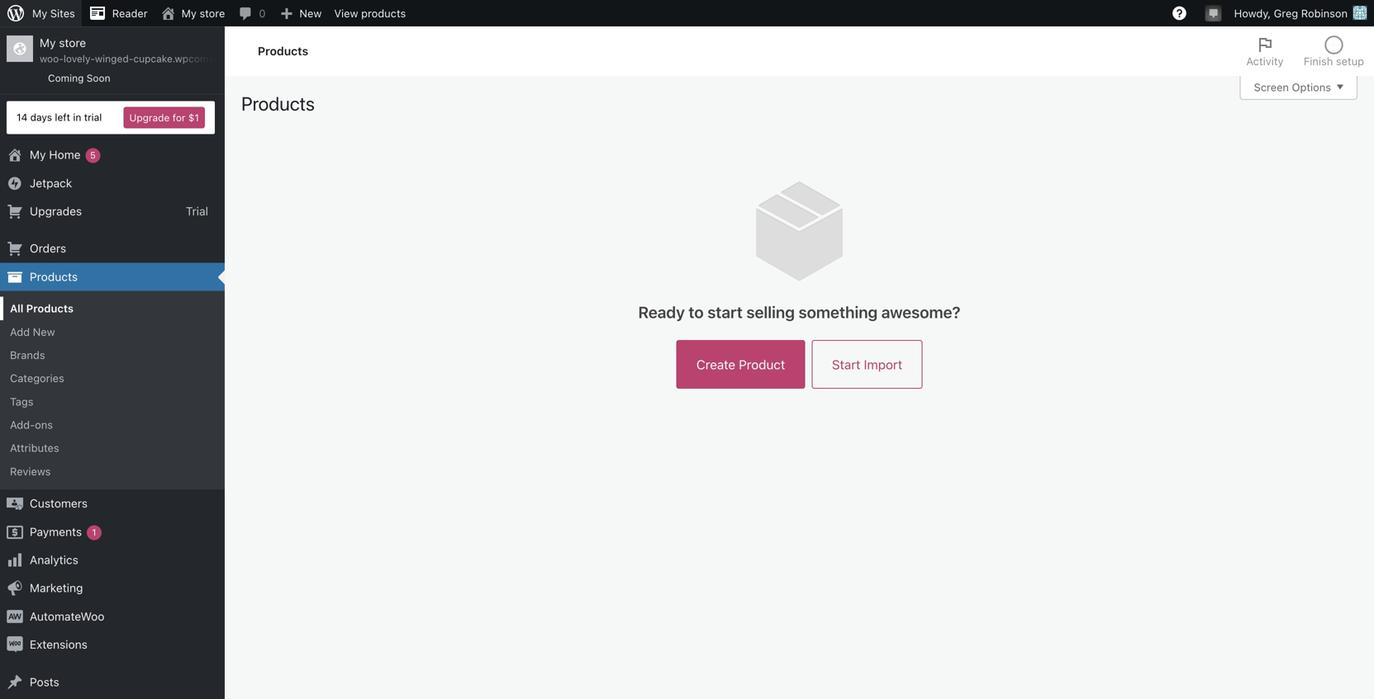 Task type: locate. For each thing, give the bounding box(es) containing it.
extensions
[[30, 638, 87, 652]]

greg
[[1274, 7, 1298, 19]]

store for my store woo-lovely-winged-cupcake.wpcomstaging.com coming soon
[[59, 36, 86, 50]]

attributes link
[[0, 437, 225, 460]]

store left 0 link
[[200, 7, 225, 19]]

customers
[[30, 497, 88, 511]]

reader
[[112, 7, 148, 19]]

toolbar navigation
[[0, 0, 1374, 30]]

1 vertical spatial new
[[33, 326, 55, 338]]

upgrade
[[129, 112, 170, 124]]

home
[[49, 148, 81, 162]]

store inside my store woo-lovely-winged-cupcake.wpcomstaging.com coming soon
[[59, 36, 86, 50]]

analytics link
[[0, 547, 225, 575]]

1 horizontal spatial store
[[200, 7, 225, 19]]

0 vertical spatial store
[[200, 7, 225, 19]]

view products link
[[328, 0, 413, 26]]

my left sites
[[32, 7, 47, 19]]

1 vertical spatial store
[[59, 36, 86, 50]]

my sites link
[[0, 0, 82, 26]]

upgrade for $1
[[129, 112, 199, 124]]

0 link
[[232, 0, 272, 26]]

selling
[[746, 303, 795, 322]]

my left home
[[30, 148, 46, 162]]

my sites
[[32, 7, 75, 19]]

automatewoo link
[[0, 603, 225, 631]]

0 horizontal spatial store
[[59, 36, 86, 50]]

my for my store
[[181, 7, 197, 19]]

winged-
[[95, 53, 133, 65]]

activity button
[[1237, 26, 1294, 76]]

my home 5
[[30, 148, 96, 162]]

trial
[[186, 204, 208, 218]]

posts
[[30, 676, 59, 689]]

1 horizontal spatial new
[[299, 7, 322, 19]]

soon
[[87, 72, 110, 84]]

lovely-
[[64, 53, 95, 65]]

ready to start selling something awesome?
[[638, 303, 961, 322]]

orders
[[30, 242, 66, 255]]

view products
[[334, 7, 406, 19]]

finish setup button
[[1294, 26, 1374, 76]]

store
[[200, 7, 225, 19], [59, 36, 86, 50]]

for
[[172, 112, 185, 124]]

howdy, greg robinson
[[1234, 7, 1348, 19]]

0 horizontal spatial new
[[33, 326, 55, 338]]

product
[[739, 357, 785, 373]]

main menu navigation
[[0, 26, 266, 700]]

upgrades
[[30, 204, 82, 218]]

my for my home 5
[[30, 148, 46, 162]]

products
[[258, 44, 308, 58], [241, 93, 315, 115], [30, 270, 78, 284], [26, 302, 74, 315]]

my inside my store woo-lovely-winged-cupcake.wpcomstaging.com coming soon
[[40, 36, 56, 50]]

notification image
[[1207, 6, 1220, 19]]

reader link
[[82, 0, 154, 26]]

new left view
[[299, 7, 322, 19]]

products
[[361, 7, 406, 19]]

store up the lovely-
[[59, 36, 86, 50]]

screen
[[1254, 81, 1289, 93]]

store for my store
[[200, 7, 225, 19]]

trial
[[84, 112, 102, 123]]

0 vertical spatial new
[[299, 7, 322, 19]]

attributes
[[10, 442, 59, 455]]

activity
[[1247, 55, 1284, 67]]

finish
[[1304, 55, 1333, 67]]

new inside main menu navigation
[[33, 326, 55, 338]]

reviews link
[[0, 460, 225, 483]]

create product link
[[676, 341, 805, 389]]

something
[[799, 303, 878, 322]]

my up woo-
[[40, 36, 56, 50]]

upgrade for $1 button
[[124, 107, 205, 129]]

tab list
[[1237, 26, 1374, 76]]

products link
[[0, 263, 225, 291]]

store inside my store link
[[200, 7, 225, 19]]

new
[[299, 7, 322, 19], [33, 326, 55, 338]]

reviews
[[10, 466, 51, 478]]

finish setup
[[1304, 55, 1364, 67]]

customers link
[[0, 490, 225, 518]]

my store woo-lovely-winged-cupcake.wpcomstaging.com coming soon
[[40, 36, 266, 84]]

my up cupcake.wpcomstaging.com at the top left of page
[[181, 7, 197, 19]]

view
[[334, 7, 358, 19]]

left
[[55, 112, 70, 123]]

new down all products
[[33, 326, 55, 338]]

payments
[[30, 525, 82, 539]]



Task type: describe. For each thing, give the bounding box(es) containing it.
coming
[[48, 72, 84, 84]]

tab list containing activity
[[1237, 26, 1374, 76]]

1
[[92, 527, 96, 538]]

marketing link
[[0, 575, 225, 603]]

$1
[[188, 112, 199, 124]]

new link
[[272, 0, 328, 26]]

to
[[689, 303, 704, 322]]

add-
[[10, 419, 35, 431]]

add new link
[[0, 320, 225, 344]]

create product
[[696, 357, 785, 373]]

add
[[10, 326, 30, 338]]

jetpack link
[[0, 169, 225, 197]]

screen options
[[1254, 81, 1331, 93]]

sites
[[50, 7, 75, 19]]

automatewoo
[[30, 610, 104, 624]]

orders link
[[0, 235, 225, 263]]

ready
[[638, 303, 685, 322]]

options
[[1292, 81, 1331, 93]]

howdy,
[[1234, 7, 1271, 19]]

marketing
[[30, 582, 83, 595]]

add-ons link
[[0, 414, 225, 437]]

brands
[[10, 349, 45, 361]]

0
[[259, 7, 266, 19]]

import
[[864, 357, 902, 373]]

my for my store woo-lovely-winged-cupcake.wpcomstaging.com coming soon
[[40, 36, 56, 50]]

all products
[[10, 302, 74, 315]]

new inside "toolbar" navigation
[[299, 7, 322, 19]]

days
[[30, 112, 52, 123]]

14 days left in trial
[[17, 112, 102, 123]]

tags
[[10, 396, 33, 408]]

all
[[10, 302, 23, 315]]

in
[[73, 112, 81, 123]]

all products link
[[0, 297, 225, 320]]

posts link
[[0, 669, 225, 697]]

analytics
[[30, 554, 78, 567]]

my store
[[181, 7, 225, 19]]

payments 1
[[30, 525, 96, 539]]

woo-
[[40, 53, 64, 65]]

categories
[[10, 372, 64, 385]]

5
[[90, 150, 96, 161]]

cupcake.wpcomstaging.com
[[133, 53, 266, 65]]

awesome?
[[881, 303, 961, 322]]

14
[[17, 112, 28, 123]]

add-ons
[[10, 419, 53, 431]]

start
[[707, 303, 743, 322]]

add new
[[10, 326, 55, 338]]

screen options button
[[1240, 75, 1357, 100]]

start
[[832, 357, 860, 373]]

brands link
[[0, 344, 225, 367]]

create
[[696, 357, 735, 373]]

robinson
[[1301, 7, 1348, 19]]

start import
[[832, 357, 902, 373]]

my store link
[[154, 0, 232, 26]]

categories link
[[0, 367, 225, 390]]

start import link
[[812, 341, 922, 389]]

jetpack
[[30, 176, 72, 190]]

tags link
[[0, 390, 225, 414]]

ons
[[35, 419, 53, 431]]

setup
[[1336, 55, 1364, 67]]

my for my sites
[[32, 7, 47, 19]]

extensions link
[[0, 631, 225, 660]]



Task type: vqa. For each thing, say whether or not it's contained in the screenshot.
STATUS to the bottom
no



